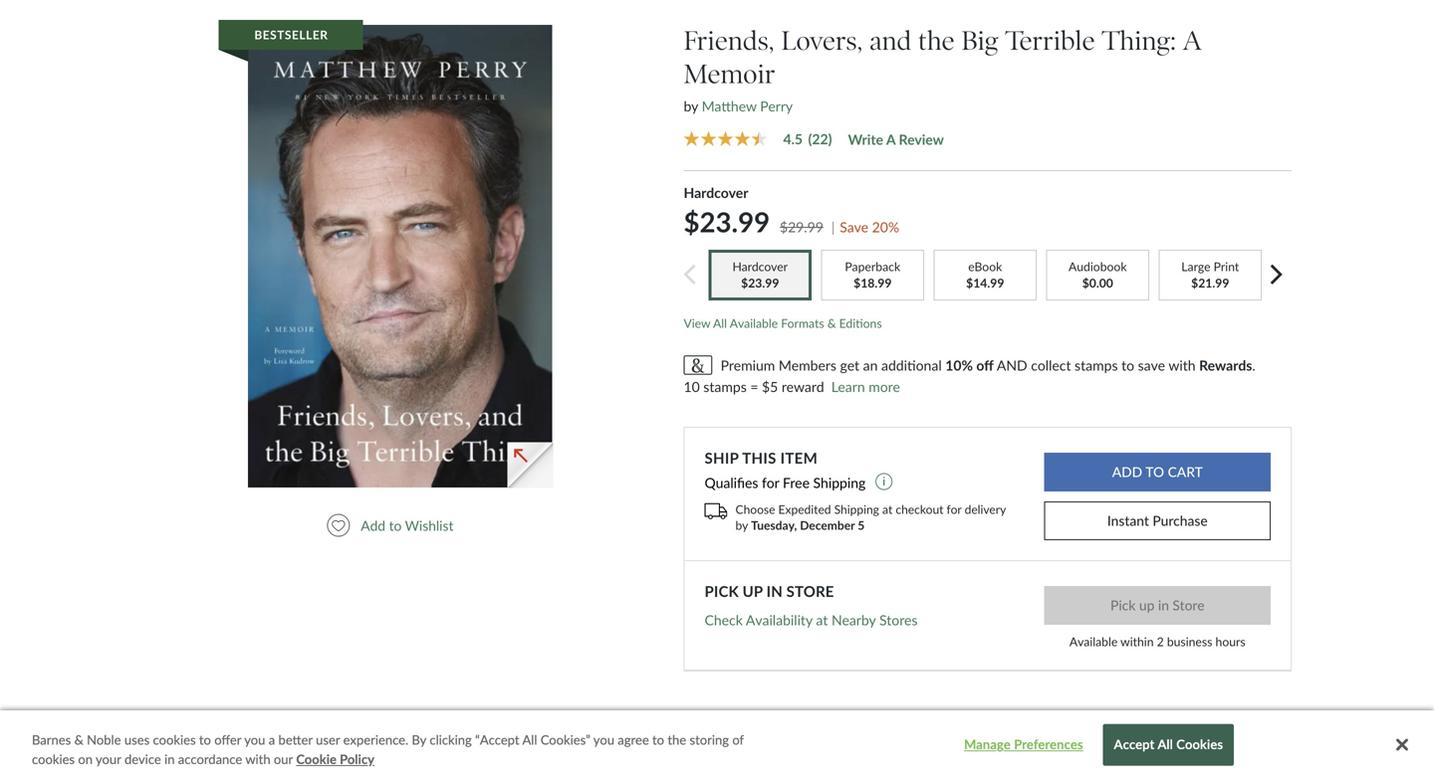 Task type: vqa. For each thing, say whether or not it's contained in the screenshot.


Task type: locate. For each thing, give the bounding box(es) containing it.
cookies up in
[[153, 733, 196, 749]]

1 vertical spatial by
[[736, 518, 748, 533]]

audiobook $0.00
[[1069, 259, 1127, 290]]

to right agree at left bottom
[[652, 733, 664, 749]]

on
[[78, 752, 93, 768]]

thing:
[[1102, 24, 1176, 57]]

formats
[[781, 316, 824, 331]]

and
[[997, 357, 1028, 374]]

available
[[730, 316, 778, 331], [1070, 635, 1118, 650]]

cookie policy
[[296, 752, 374, 768]]

save 20%
[[840, 219, 900, 236]]

instant
[[1107, 513, 1149, 529]]

1 horizontal spatial the
[[918, 24, 955, 57]]

tuesday, december 5
[[751, 518, 865, 533]]

0 vertical spatial the
[[918, 24, 955, 57]]

view
[[684, 316, 711, 331]]

0 horizontal spatial a
[[269, 733, 275, 749]]

0 vertical spatial a
[[886, 131, 896, 148]]

available left within
[[1070, 635, 1118, 650]]

0 horizontal spatial for
[[762, 475, 779, 492]]

1 vertical spatial a
[[269, 733, 275, 749]]

ebook
[[968, 259, 1002, 274]]

None submit
[[1044, 453, 1271, 492], [1044, 587, 1271, 626], [1044, 453, 1271, 492], [1044, 587, 1271, 626]]

terrible
[[1006, 24, 1095, 57]]

nearby stores
[[832, 612, 918, 629]]

within
[[1121, 635, 1154, 650]]

manage
[[964, 737, 1011, 753]]

you
[[244, 733, 265, 749], [593, 733, 615, 749]]

1 vertical spatial at
[[816, 612, 828, 629]]

with inside premium members get an additional 10% off and collect stamps to save with rewards . 10 stamps = $5 reward learn more
[[1169, 357, 1196, 374]]

manage preferences
[[964, 737, 1083, 753]]

add to wishlist link
[[327, 515, 462, 538]]

better
[[278, 733, 313, 749]]

1 vertical spatial &
[[74, 733, 84, 749]]

pick up in store
[[705, 583, 834, 600]]

0 horizontal spatial by
[[684, 98, 698, 115]]

all for view
[[713, 316, 727, 331]]

1 horizontal spatial with
[[1169, 357, 1196, 374]]

0 vertical spatial cookies
[[153, 733, 196, 749]]

shipping right free
[[813, 475, 866, 492]]

with left our
[[245, 752, 271, 768]]

bestseller list box
[[153, 14, 655, 499]]

by left matthew
[[684, 98, 698, 115]]

view all available formats & editions link
[[684, 316, 882, 331]]

check availability at nearby stores link
[[705, 612, 918, 629]]

0 vertical spatial for
[[762, 475, 779, 492]]

in
[[164, 752, 175, 768]]

at left checkout
[[883, 502, 893, 517]]

1 vertical spatial the
[[668, 733, 686, 749]]

add to wishlist
[[361, 518, 454, 534]]

shipping up "5"
[[834, 502, 879, 517]]

0 vertical spatial &
[[828, 316, 836, 331]]

a up our
[[269, 733, 275, 749]]

& inside the barnes & noble uses cookies to offer you a better user experience. by clicking "accept all cookies" you agree to the storing of cookies on your device in accordance with our
[[74, 733, 84, 749]]

ship
[[705, 449, 739, 467]]

paperback $18.99
[[845, 259, 901, 290]]

1 vertical spatial with
[[245, 752, 271, 768]]

1 horizontal spatial a
[[886, 131, 896, 148]]

stamps left =
[[703, 378, 747, 395]]

expedited
[[778, 502, 831, 517]]

by down choose
[[736, 518, 748, 533]]

barnes
[[32, 733, 71, 749]]

$23.99
[[684, 205, 770, 239]]

with inside the barnes & noble uses cookies to offer you a better user experience. by clicking "accept all cookies" you agree to the storing of cookies on your device in accordance with our
[[245, 752, 271, 768]]

1 vertical spatial stamps
[[703, 378, 747, 395]]

$23.99 $29.99
[[684, 205, 824, 239]]

editions
[[839, 316, 882, 331]]

in
[[767, 583, 783, 600]]

for left free
[[762, 475, 779, 492]]

policy
[[340, 752, 374, 768]]

2 horizontal spatial all
[[1158, 737, 1173, 753]]

1 you from the left
[[244, 733, 265, 749]]

wishlist
[[405, 518, 454, 534]]

cookies
[[1177, 737, 1223, 753]]

1 horizontal spatial you
[[593, 733, 615, 749]]

manage preferences button
[[962, 726, 1086, 765]]

the left big
[[918, 24, 955, 57]]

$0.00
[[1082, 276, 1113, 290]]

1 vertical spatial shipping
[[834, 502, 879, 517]]

1 vertical spatial for
[[947, 502, 962, 517]]

0 vertical spatial with
[[1169, 357, 1196, 374]]

by
[[684, 98, 698, 115], [736, 518, 748, 533]]

0 horizontal spatial available
[[730, 316, 778, 331]]

all right view on the top of page
[[713, 316, 727, 331]]

0 horizontal spatial &
[[74, 733, 84, 749]]

0 horizontal spatial the
[[668, 733, 686, 749]]

stamps
[[1075, 357, 1118, 374], [703, 378, 747, 395]]

1 horizontal spatial by
[[736, 518, 748, 533]]

with right save
[[1169, 357, 1196, 374]]

2 you from the left
[[593, 733, 615, 749]]

cookie
[[296, 752, 337, 768]]

overview
[[63, 751, 164, 780]]

(22)
[[808, 131, 832, 148]]

big
[[962, 24, 999, 57]]

& left editions
[[828, 316, 836, 331]]

all right accept on the bottom of the page
[[1158, 737, 1173, 753]]

with
[[1169, 357, 1196, 374], [245, 752, 271, 768]]

accept
[[1114, 737, 1155, 753]]

a inside the barnes & noble uses cookies to offer you a better user experience. by clicking "accept all cookies" you agree to the storing of cookies on your device in accordance with our
[[269, 733, 275, 749]]

a
[[1183, 24, 1202, 57]]

0 horizontal spatial with
[[245, 752, 271, 768]]

lovers,
[[781, 24, 863, 57]]

to left save
[[1122, 357, 1135, 374]]

1 horizontal spatial all
[[713, 316, 727, 331]]

for left the delivery
[[947, 502, 962, 517]]

1 horizontal spatial cookies
[[153, 733, 196, 749]]

to inside premium members get an additional 10% off and collect stamps to save with rewards . 10 stamps = $5 reward learn more
[[1122, 357, 1135, 374]]

write a review
[[848, 131, 944, 148]]

save
[[1138, 357, 1165, 374]]

shipping inside choose expedited shipping at checkout for delivery by
[[834, 502, 879, 517]]

0 horizontal spatial you
[[244, 733, 265, 749]]

experience.
[[343, 733, 408, 749]]

available within 2 business hours
[[1070, 635, 1246, 650]]

a right write
[[886, 131, 896, 148]]

1 horizontal spatial at
[[883, 502, 893, 517]]

qualifies
[[705, 475, 758, 492]]

ship this item qualifies for free shipping
[[705, 449, 869, 492]]

members
[[779, 357, 837, 374]]

1 vertical spatial available
[[1070, 635, 1118, 650]]

at
[[883, 502, 893, 517], [816, 612, 828, 629]]

at down store
[[816, 612, 828, 629]]

an
[[863, 357, 878, 374]]

$5
[[762, 378, 778, 395]]

cookies down barnes
[[32, 752, 75, 768]]

the left storing on the bottom of page
[[668, 733, 686, 749]]

by inside choose expedited shipping at checkout for delivery by
[[736, 518, 748, 533]]

get
[[840, 357, 860, 374]]

10
[[684, 378, 700, 395]]

0 vertical spatial by
[[684, 98, 698, 115]]

learn more link
[[831, 376, 900, 398]]

0 vertical spatial available
[[730, 316, 778, 331]]

preferences
[[1014, 737, 1083, 753]]

learn
[[831, 378, 865, 395]]

0 vertical spatial at
[[883, 502, 893, 517]]

1 vertical spatial cookies
[[32, 752, 75, 768]]

collect
[[1031, 357, 1071, 374]]

cookie policy link
[[296, 751, 374, 770]]

0 vertical spatial shipping
[[813, 475, 866, 492]]

&
[[828, 316, 836, 331], [74, 733, 84, 749]]

1 horizontal spatial &
[[828, 316, 836, 331]]

1 horizontal spatial for
[[947, 502, 962, 517]]

0 horizontal spatial all
[[522, 733, 537, 749]]

0 vertical spatial stamps
[[1075, 357, 1118, 374]]

this
[[742, 449, 777, 467]]

all inside the barnes & noble uses cookies to offer you a better user experience. by clicking "accept all cookies" you agree to the storing of cookies on your device in accordance with our
[[522, 733, 537, 749]]

all
[[713, 316, 727, 331], [522, 733, 537, 749], [1158, 737, 1173, 753]]

you right offer
[[244, 733, 265, 749]]

business hours
[[1167, 635, 1246, 650]]

available up premium
[[730, 316, 778, 331]]

shipping inside ship this item qualifies for free shipping
[[813, 475, 866, 492]]

& up the on
[[74, 733, 84, 749]]

all inside 'button'
[[1158, 737, 1173, 753]]

stamps right collect
[[1075, 357, 1118, 374]]

you left agree at left bottom
[[593, 733, 615, 749]]

a
[[886, 131, 896, 148], [269, 733, 275, 749]]

memoir
[[684, 58, 775, 90]]

free
[[783, 475, 810, 492]]

0 horizontal spatial at
[[816, 612, 828, 629]]

all right "accept
[[522, 733, 537, 749]]



Task type: describe. For each thing, give the bounding box(es) containing it.
print
[[1214, 259, 1239, 274]]

reward
[[782, 378, 824, 395]]

4.5
[[783, 131, 803, 148]]

perry
[[760, 98, 793, 115]]

"accept
[[475, 733, 519, 749]]

all for accept
[[1158, 737, 1173, 753]]

4.5 (22)
[[783, 131, 832, 148]]

to right add
[[389, 518, 402, 534]]

item
[[781, 449, 818, 467]]

audiobook
[[1069, 259, 1127, 274]]

rewards
[[1199, 357, 1252, 374]]

view all available formats & editions
[[684, 316, 882, 331]]

0 horizontal spatial stamps
[[703, 378, 747, 395]]

privacy alert dialog
[[0, 711, 1434, 780]]

choose
[[736, 502, 775, 517]]

additional
[[881, 357, 942, 374]]

accept all cookies
[[1114, 737, 1223, 753]]

tuesday,
[[751, 518, 797, 533]]

premium
[[721, 357, 775, 374]]

more
[[869, 378, 900, 395]]

the inside the barnes & noble uses cookies to offer you a better user experience. by clicking "accept all cookies" you agree to the storing of cookies on your device in accordance with our
[[668, 733, 686, 749]]

up
[[743, 583, 763, 600]]

store
[[787, 583, 834, 600]]

10%
[[945, 357, 973, 374]]

the inside friends, lovers, and the big terrible thing: a memoir by matthew perry
[[918, 24, 955, 57]]

check availability at nearby stores
[[705, 612, 918, 629]]

to up accordance
[[199, 733, 211, 749]]

1 horizontal spatial stamps
[[1075, 357, 1118, 374]]

friends,
[[684, 24, 775, 57]]

0 horizontal spatial cookies
[[32, 752, 75, 768]]

friends, lovers, and the big terrible thing: a memoir image
[[248, 25, 553, 488]]

clicking
[[430, 733, 472, 749]]

for inside ship this item qualifies for free shipping
[[762, 475, 779, 492]]

delivery
[[965, 502, 1006, 517]]

agree
[[618, 733, 649, 749]]

by
[[412, 733, 426, 749]]

uses
[[124, 733, 150, 749]]

device
[[124, 752, 161, 768]]

choose expedited shipping at checkout for delivery by
[[736, 502, 1006, 533]]

write a review button
[[848, 131, 944, 148]]

=
[[750, 378, 758, 395]]

pick
[[705, 583, 739, 600]]

$18.99
[[854, 276, 892, 290]]

by inside friends, lovers, and the big terrible thing: a memoir by matthew perry
[[684, 98, 698, 115]]

$21.99
[[1191, 276, 1230, 290]]

user
[[316, 733, 340, 749]]

hardcover
[[684, 185, 748, 201]]

for inside choose expedited shipping at checkout for delivery by
[[947, 502, 962, 517]]

instant purchase
[[1107, 513, 1208, 529]]

noble
[[87, 733, 121, 749]]

and
[[870, 24, 912, 57]]

paperback
[[845, 259, 901, 274]]

add
[[361, 518, 386, 534]]

2
[[1157, 635, 1164, 650]]

friends, lovers, and the big terrible thing: a memoir by matthew perry
[[684, 24, 1202, 115]]

5
[[858, 518, 865, 533]]

at inside choose expedited shipping at checkout for delivery by
[[883, 502, 893, 517]]

bestseller link
[[219, 20, 553, 488]]

1 horizontal spatial available
[[1070, 635, 1118, 650]]

cookies"
[[541, 733, 590, 749]]

premium members get an additional 10% off and collect stamps to save with rewards . 10 stamps = $5 reward learn more
[[684, 357, 1256, 395]]

large
[[1182, 259, 1211, 274]]

your
[[96, 752, 121, 768]]

$14.99
[[966, 276, 1004, 290]]

our
[[274, 752, 293, 768]]

accept all cookies button
[[1103, 725, 1234, 766]]

ebook $14.99
[[966, 259, 1004, 290]]

offer
[[214, 733, 241, 749]]

excerpt image
[[507, 443, 553, 489]]

purchase
[[1153, 513, 1208, 529]]

matthew perry link
[[702, 98, 793, 115]]

checkout
[[896, 502, 944, 517]]

write
[[848, 131, 883, 148]]

accordance
[[178, 752, 242, 768]]

.
[[1252, 357, 1256, 374]]

storing
[[690, 733, 729, 749]]

of
[[732, 733, 744, 749]]

december
[[800, 518, 855, 533]]

matthew
[[702, 98, 757, 115]]

off
[[976, 357, 994, 374]]



